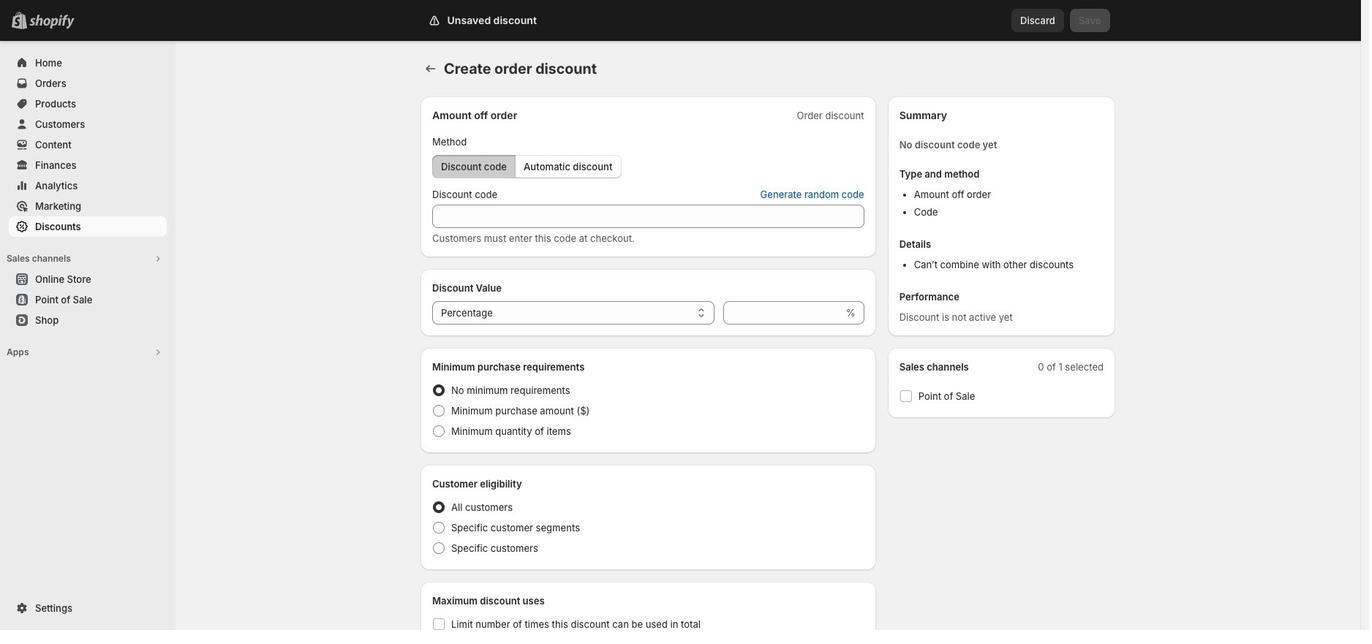 Task type: vqa. For each thing, say whether or not it's contained in the screenshot.
the top more
no



Task type: locate. For each thing, give the bounding box(es) containing it.
None text field
[[432, 205, 865, 228]]

shopify image
[[29, 15, 75, 29]]

None text field
[[724, 301, 844, 325]]



